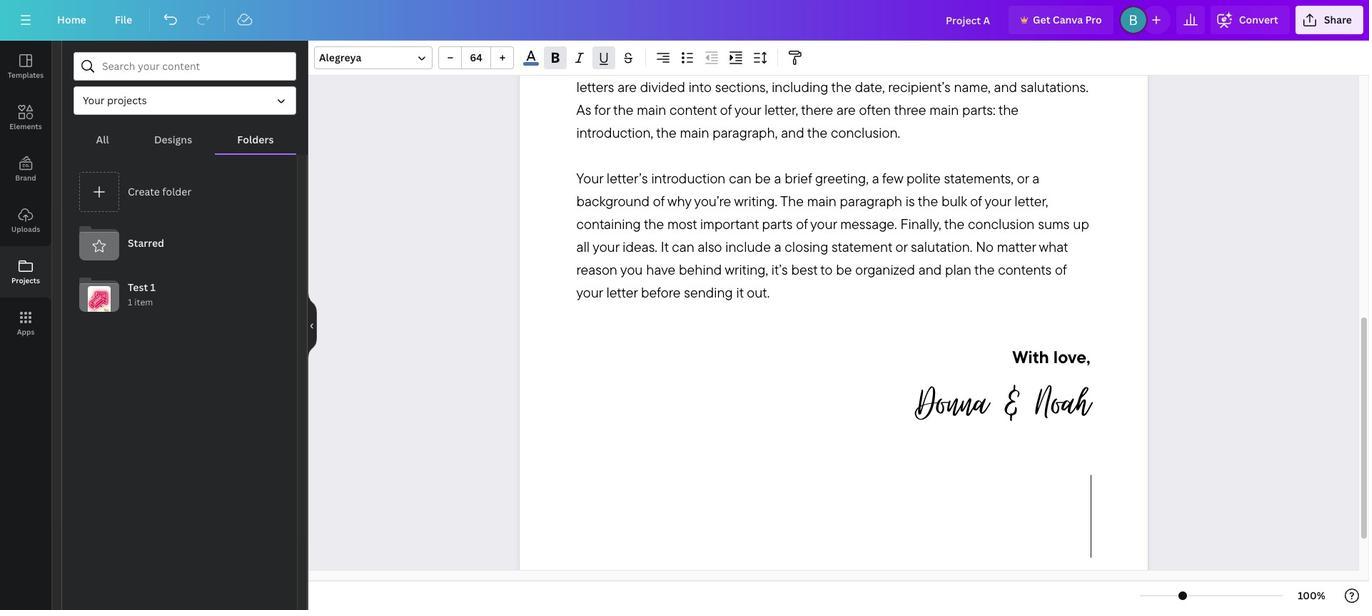 Task type: vqa. For each thing, say whether or not it's contained in the screenshot.
All
yes



Task type: describe. For each thing, give the bounding box(es) containing it.
as
[[577, 101, 591, 119]]

folder
[[162, 185, 192, 198]]

1 horizontal spatial 1
[[150, 281, 156, 294]]

polite
[[907, 169, 941, 187]]

background
[[577, 192, 650, 210]]

often
[[859, 101, 891, 119]]

name,
[[954, 78, 991, 96]]

starred button
[[74, 218, 286, 269]]

it
[[737, 284, 744, 302]]

templates button
[[0, 41, 51, 92]]

sections,
[[715, 78, 769, 96]]

elements
[[9, 121, 42, 131]]

recipient's
[[889, 78, 951, 96]]

hide image
[[308, 291, 317, 360]]

statements,
[[944, 169, 1014, 187]]

have
[[646, 261, 676, 279]]

test
[[128, 281, 148, 294]]

your up paragraph,
[[735, 101, 761, 119]]

create folder button
[[74, 166, 286, 218]]

– – number field
[[466, 51, 486, 64]]

1 horizontal spatial be
[[755, 169, 771, 187]]

your for your projects
[[83, 94, 105, 107]]

most
[[1024, 55, 1054, 73]]

divided
[[640, 78, 685, 96]]

intentions
[[901, 32, 961, 50]]

test 1 1 item
[[128, 281, 156, 309]]

love,
[[1054, 346, 1091, 368]]

your down reason
[[577, 284, 603, 302]]

main menu bar
[[0, 0, 1370, 41]]

home
[[57, 13, 86, 26]]

what
[[1039, 238, 1068, 256]]

you're inside if you're thinking of writing a letter yourself, make your intentions clear from the start. you can be fun and creative or straightforward, depending on your needs. most letters are divided into sections, including the date, recipient's name, and salutations. as for the main content of your letter, there are often three main parts: the introduction, the main paragraph, and the conclusion.
[[587, 32, 624, 50]]

get canva pro button
[[1009, 6, 1114, 34]]

organized
[[856, 261, 915, 279]]

the right "is"
[[918, 192, 938, 210]]

writing
[[694, 32, 734, 50]]

the down get at top right
[[1028, 32, 1048, 50]]

important
[[700, 215, 759, 233]]

elements button
[[0, 92, 51, 144]]

and right fun
[[671, 55, 694, 73]]

all
[[577, 238, 590, 256]]

of up closing
[[796, 215, 808, 233]]

create
[[128, 185, 160, 198]]

letter inside if you're thinking of writing a letter yourself, make your intentions clear from the start. you can be fun and creative or straightforward, depending on your needs. most letters are divided into sections, including the date, recipient's name, and salutations. as for the main content of your letter, there are often three main parts: the introduction, the main paragraph, and the conclusion.
[[748, 32, 779, 50]]

with
[[1013, 346, 1050, 368]]

ideas.
[[623, 238, 658, 256]]

no
[[976, 238, 994, 256]]

into
[[689, 78, 712, 96]]

folders button
[[215, 126, 296, 154]]

plan
[[945, 261, 972, 279]]

letters
[[577, 78, 614, 96]]

uploads
[[11, 224, 40, 234]]

convert button
[[1211, 6, 1290, 34]]

your right all
[[593, 238, 619, 256]]

yourself,
[[782, 32, 833, 50]]

starred
[[128, 236, 164, 250]]

side panel tab list
[[0, 41, 51, 349]]

brand button
[[0, 144, 51, 195]]

the left 'date,'
[[832, 78, 852, 96]]

your right on
[[951, 55, 977, 73]]

get canva pro
[[1033, 13, 1102, 26]]

of down sections,
[[720, 101, 732, 119]]

message.
[[841, 215, 897, 233]]

canva
[[1053, 13, 1083, 26]]

a left few
[[872, 169, 879, 187]]

noa
[[1036, 374, 1077, 433]]

be inside if you're thinking of writing a letter yourself, make your intentions clear from the start. you can be fun and creative or straightforward, depending on your needs. most letters are divided into sections, including the date, recipient's name, and salutations. as for the main content of your letter, there are often three main parts: the introduction, the main paragraph, and the conclusion.
[[629, 55, 645, 73]]

donna
[[916, 374, 988, 433]]

creative
[[698, 55, 746, 73]]

needs.
[[981, 55, 1021, 73]]

0 horizontal spatial 1
[[128, 297, 132, 309]]

before
[[641, 284, 681, 302]]

conclusion.
[[831, 124, 901, 142]]

your up conclusion
[[985, 192, 1012, 210]]

a inside if you're thinking of writing a letter yourself, make your intentions clear from the start. you can be fun and creative or straightforward, depending on your needs. most letters are divided into sections, including the date, recipient's name, and salutations. as for the main content of your letter, there are often three main parts: the introduction, the main paragraph, and the conclusion.
[[738, 32, 745, 50]]

containing
[[577, 215, 641, 233]]

the up it
[[644, 215, 664, 233]]

if
[[577, 32, 584, 50]]

the
[[781, 192, 804, 210]]

you
[[621, 261, 643, 279]]

all
[[96, 133, 109, 146]]

fun
[[647, 55, 668, 73]]

matter
[[997, 238, 1036, 256]]

folders
[[237, 133, 274, 146]]

it
[[661, 238, 669, 256]]

few
[[882, 169, 903, 187]]

file
[[115, 13, 132, 26]]

conclusion
[[968, 215, 1035, 233]]

brand
[[15, 173, 36, 183]]

the right for
[[613, 101, 634, 119]]

projects button
[[0, 246, 51, 298]]

of left why
[[653, 192, 665, 210]]

letter, inside your letter's introduction can be a brief greeting, a few polite statements, or a background of why you're writing. the main paragraph is the bulk of your letter, containing the most important parts of your message. finally, the conclusion sums up all your ideas. it can also include a closing statement or salutation. no matter what reason you have behind writing, it's best to be organized and plan the contents of your letter before sending it out.
[[1015, 192, 1049, 210]]

main down the content
[[680, 124, 709, 142]]

#3b75c2 image
[[524, 62, 539, 66]]

the down the content
[[656, 124, 677, 142]]

designs
[[154, 133, 192, 146]]

the down bulk
[[945, 215, 965, 233]]

three
[[894, 101, 927, 119]]

you're inside your letter's introduction can be a brief greeting, a few polite statements, or a background of why you're writing. the main paragraph is the bulk of your letter, containing the most important parts of your message. finally, the conclusion sums up all your ideas. it can also include a closing statement or salutation. no matter what reason you have behind writing, it's best to be organized and plan the contents of your letter before sending it out.
[[695, 192, 731, 210]]

main down divided
[[637, 101, 666, 119]]

alegreya button
[[314, 46, 433, 69]]

brief
[[785, 169, 812, 187]]

writing.
[[734, 192, 778, 210]]

home link
[[46, 6, 98, 34]]



Task type: locate. For each thing, give the bounding box(es) containing it.
it's
[[772, 261, 788, 279]]

0 horizontal spatial be
[[629, 55, 645, 73]]

letter left yourself,
[[748, 32, 779, 50]]

depending
[[862, 55, 929, 73]]

of left writing
[[679, 32, 691, 50]]

reason
[[577, 261, 618, 279]]

the down there
[[808, 124, 828, 142]]

including
[[772, 78, 829, 96]]

of right bulk
[[971, 192, 982, 210]]

can inside if you're thinking of writing a letter yourself, make your intentions clear from the start. you can be fun and creative or straightforward, depending on your needs. most letters are divided into sections, including the date, recipient's name, and salutations. as for the main content of your letter, there are often three main parts: the introduction, the main paragraph, and the conclusion.
[[603, 55, 625, 73]]

0 vertical spatial are
[[618, 78, 637, 96]]

and down there
[[781, 124, 805, 142]]

letter, up the sums
[[1015, 192, 1049, 210]]

apps button
[[0, 298, 51, 349]]

sending
[[684, 284, 733, 302]]

a right writing
[[738, 32, 745, 50]]

0 horizontal spatial can
[[603, 55, 625, 73]]

letter inside your letter's introduction can be a brief greeting, a few polite statements, or a background of why you're writing. the main paragraph is the bulk of your letter, containing the most important parts of your message. finally, the conclusion sums up all your ideas. it can also include a closing statement or salutation. no matter what reason you have behind writing, it's best to be organized and plan the contents of your letter before sending it out.
[[607, 284, 638, 302]]

your up the background
[[577, 169, 603, 187]]

letter down you
[[607, 284, 638, 302]]

your up closing
[[811, 215, 837, 233]]

best
[[792, 261, 818, 279]]

1 horizontal spatial or
[[896, 238, 908, 256]]

1 vertical spatial or
[[1017, 169, 1029, 187]]

why
[[668, 192, 692, 210]]

1 vertical spatial can
[[729, 169, 752, 187]]

thinking
[[627, 32, 676, 50]]

or right statements,
[[1017, 169, 1029, 187]]

convert
[[1239, 13, 1279, 26]]

most
[[668, 215, 697, 233]]

0 horizontal spatial are
[[618, 78, 637, 96]]

start.
[[1052, 32, 1081, 50]]

1 vertical spatial 1
[[128, 297, 132, 309]]

and down the needs.
[[994, 78, 1018, 96]]

your inside select ownership filter button
[[83, 94, 105, 107]]

0 vertical spatial letter
[[748, 32, 779, 50]]

writing,
[[725, 261, 768, 279]]

finally,
[[901, 215, 942, 233]]

introduction,
[[577, 124, 654, 142]]

are right letters
[[618, 78, 637, 96]]

share button
[[1296, 6, 1364, 34]]

1 vertical spatial are
[[837, 101, 856, 119]]

Select ownership filter button
[[74, 86, 296, 115]]

are
[[618, 78, 637, 96], [837, 101, 856, 119]]

salutation.
[[911, 238, 973, 256]]

share
[[1325, 13, 1352, 26]]

file button
[[103, 6, 144, 34]]

0 vertical spatial your
[[83, 94, 105, 107]]

2 vertical spatial be
[[836, 261, 852, 279]]

1 right test
[[150, 281, 156, 294]]

your left projects
[[83, 94, 105, 107]]

or inside if you're thinking of writing a letter yourself, make your intentions clear from the start. you can be fun and creative or straightforward, depending on your needs. most letters are divided into sections, including the date, recipient's name, and salutations. as for the main content of your letter, there are often three main parts: the introduction, the main paragraph, and the conclusion.
[[749, 55, 761, 73]]

include
[[726, 238, 771, 256]]

from
[[997, 32, 1025, 50]]

straightforward,
[[765, 55, 859, 73]]

pro
[[1086, 13, 1102, 26]]

paragraph
[[840, 192, 903, 210]]

0 vertical spatial or
[[749, 55, 761, 73]]

100%
[[1298, 589, 1326, 603]]

be left fun
[[629, 55, 645, 73]]

Design title text field
[[935, 6, 1003, 34]]

greeting,
[[815, 169, 869, 187]]

0 horizontal spatial or
[[749, 55, 761, 73]]

1 horizontal spatial letter,
[[1015, 192, 1049, 210]]

you're
[[587, 32, 624, 50], [695, 192, 731, 210]]

can right it
[[672, 238, 695, 256]]

group
[[438, 46, 514, 69]]

a down parts
[[775, 238, 782, 256]]

bulk
[[942, 192, 967, 210]]

2 horizontal spatial can
[[729, 169, 752, 187]]

100% button
[[1289, 585, 1335, 608]]

parts
[[762, 215, 793, 233]]

letter, down including
[[765, 101, 798, 119]]

main right the
[[807, 192, 837, 210]]

0 vertical spatial can
[[603, 55, 625, 73]]

1 vertical spatial you're
[[695, 192, 731, 210]]

main down recipient's
[[930, 101, 959, 119]]

up
[[1073, 215, 1090, 233]]

1 left item
[[128, 297, 132, 309]]

and down "salutation."
[[919, 261, 942, 279]]

to
[[821, 261, 833, 279]]

1 horizontal spatial can
[[672, 238, 695, 256]]

alegreya
[[319, 51, 362, 64]]

2 horizontal spatial be
[[836, 261, 852, 279]]

designs button
[[132, 126, 215, 154]]

1 horizontal spatial are
[[837, 101, 856, 119]]

1 horizontal spatial you're
[[695, 192, 731, 210]]

0 horizontal spatial letter,
[[765, 101, 798, 119]]

or
[[749, 55, 761, 73], [1017, 169, 1029, 187], [896, 238, 908, 256]]

0 vertical spatial be
[[629, 55, 645, 73]]

your letter's introduction can be a brief greeting, a few polite statements, or a background of why you're writing. the main paragraph is the bulk of your letter, containing the most important parts of your message. finally, the conclusion sums up all your ideas. it can also include a closing statement or salutation. no matter what reason you have behind writing, it's best to be organized and plan the contents of your letter before sending it out.
[[577, 169, 1093, 302]]

can right you
[[603, 55, 625, 73]]

paragraph,
[[713, 124, 778, 142]]

apps
[[17, 327, 35, 337]]

your for your letter's introduction can be a brief greeting, a few polite statements, or a background of why you're writing. the main paragraph is the bulk of your letter, containing the most important parts of your message. finally, the conclusion sums up all your ideas. it can also include a closing statement or salutation. no matter what reason you have behind writing, it's best to be organized and plan the contents of your letter before sending it out.
[[577, 169, 603, 187]]

your
[[83, 94, 105, 107], [577, 169, 603, 187]]

2 horizontal spatial or
[[1017, 169, 1029, 187]]

0 vertical spatial 1
[[150, 281, 156, 294]]

you're up important
[[695, 192, 731, 210]]

1 vertical spatial letter,
[[1015, 192, 1049, 210]]

on
[[932, 55, 948, 73]]

be
[[629, 55, 645, 73], [755, 169, 771, 187], [836, 261, 852, 279]]

a left the brief
[[774, 169, 782, 187]]

1 horizontal spatial letter
[[748, 32, 779, 50]]

your inside your letter's introduction can be a brief greeting, a few polite statements, or a background of why you're writing. the main paragraph is the bulk of your letter, containing the most important parts of your message. finally, the conclusion sums up all your ideas. it can also include a closing statement or salutation. no matter what reason you have behind writing, it's best to be organized and plan the contents of your letter before sending it out.
[[577, 169, 603, 187]]

letter, inside if you're thinking of writing a letter yourself, make your intentions clear from the start. you can be fun and creative or straightforward, depending on your needs. most letters are divided into sections, including the date, recipient's name, and salutations. as for the main content of your letter, there are often three main parts: the introduction, the main paragraph, and the conclusion.
[[765, 101, 798, 119]]

or up organized
[[896, 238, 908, 256]]

your up the depending
[[871, 32, 898, 50]]

letter's
[[607, 169, 648, 187]]

introduction
[[652, 169, 726, 187]]

0 vertical spatial you're
[[587, 32, 624, 50]]

you're right if
[[587, 32, 624, 50]]

0 horizontal spatial letter
[[607, 284, 638, 302]]

projects
[[11, 276, 40, 286]]

letter
[[748, 32, 779, 50], [607, 284, 638, 302]]

2 vertical spatial can
[[672, 238, 695, 256]]

of down what at top
[[1055, 261, 1067, 279]]

your
[[871, 32, 898, 50], [951, 55, 977, 73], [735, 101, 761, 119], [985, 192, 1012, 210], [811, 215, 837, 233], [593, 238, 619, 256], [577, 284, 603, 302]]

uploads button
[[0, 195, 51, 246]]

you
[[577, 55, 599, 73]]

contents
[[998, 261, 1052, 279]]

1 vertical spatial your
[[577, 169, 603, 187]]

1 horizontal spatial your
[[577, 169, 603, 187]]

0 horizontal spatial you're
[[587, 32, 624, 50]]

or up sections,
[[749, 55, 761, 73]]

there
[[801, 101, 834, 119]]

be right to
[[836, 261, 852, 279]]

templates
[[8, 70, 44, 80]]

2 vertical spatial or
[[896, 238, 908, 256]]

get
[[1033, 13, 1051, 26]]

make
[[836, 32, 868, 50]]

the right parts:
[[999, 101, 1019, 119]]

1 vertical spatial letter
[[607, 284, 638, 302]]

0 vertical spatial letter,
[[765, 101, 798, 119]]

behind
[[679, 261, 722, 279]]

projects
[[107, 94, 147, 107]]

are left often
[[837, 101, 856, 119]]

statement
[[832, 238, 892, 256]]

be up writing.
[[755, 169, 771, 187]]

parts:
[[963, 101, 996, 119]]

all button
[[74, 126, 132, 154]]

a
[[738, 32, 745, 50], [774, 169, 782, 187], [872, 169, 879, 187], [1033, 169, 1040, 187], [775, 238, 782, 256]]

and inside your letter's introduction can be a brief greeting, a few polite statements, or a background of why you're writing. the main paragraph is the bulk of your letter, containing the most important parts of your message. finally, the conclusion sums up all your ideas. it can also include a closing statement or salutation. no matter what reason you have behind writing, it's best to be organized and plan the contents of your letter before sending it out.
[[919, 261, 942, 279]]

1 vertical spatial be
[[755, 169, 771, 187]]

the
[[1028, 32, 1048, 50], [832, 78, 852, 96], [613, 101, 634, 119], [999, 101, 1019, 119], [656, 124, 677, 142], [808, 124, 828, 142], [918, 192, 938, 210], [644, 215, 664, 233], [945, 215, 965, 233], [975, 261, 995, 279]]

salutations.
[[1021, 78, 1089, 96]]

create folder
[[128, 185, 192, 198]]

can up writing.
[[729, 169, 752, 187]]

the down no
[[975, 261, 995, 279]]

main inside your letter's introduction can be a brief greeting, a few polite statements, or a background of why you're writing. the main paragraph is the bulk of your letter, containing the most important parts of your message. finally, the conclusion sums up all your ideas. it can also include a closing statement or salutation. no matter what reason you have behind writing, it's best to be organized and plan the contents of your letter before sending it out.
[[807, 192, 837, 210]]

a up the sums
[[1033, 169, 1040, 187]]

0 horizontal spatial your
[[83, 94, 105, 107]]

Search your content search field
[[102, 53, 287, 80]]

content
[[670, 101, 717, 119]]



